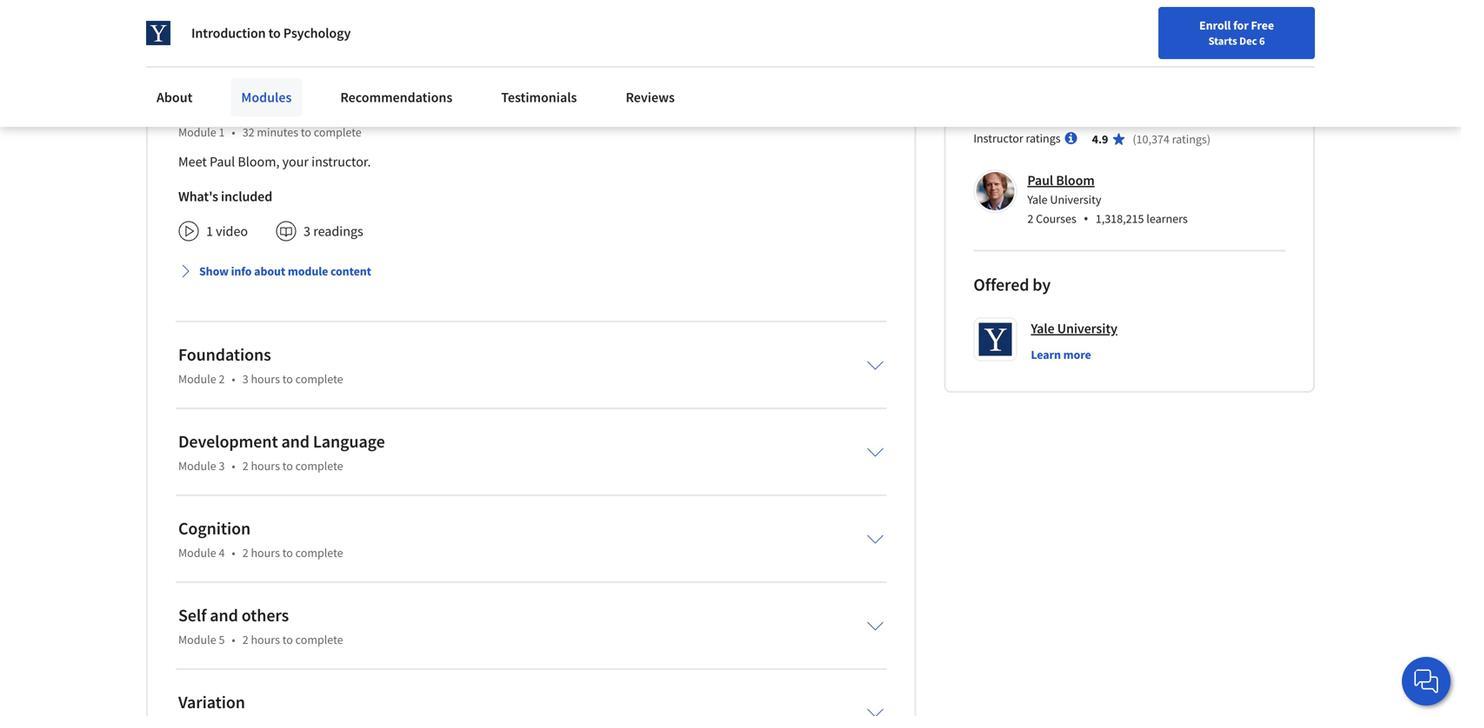 Task type: locate. For each thing, give the bounding box(es) containing it.
university down bloom
[[1050, 192, 1102, 208]]

university
[[1050, 192, 1102, 208], [1058, 320, 1118, 338]]

• right '4'
[[232, 546, 236, 561]]

2 instructor from the top
[[974, 131, 1024, 146]]

None search field
[[248, 11, 666, 46]]

• down the development
[[232, 459, 236, 474]]

what's included
[[178, 188, 272, 206]]

0 horizontal spatial psychology
[[283, 24, 351, 42]]

hours inside development and language module 3 • 2 hours to complete
[[251, 459, 280, 474]]

0 vertical spatial yale
[[1028, 192, 1048, 208]]

2 right '4'
[[242, 546, 249, 561]]

0 horizontal spatial more
[[180, 28, 212, 45]]

hours inside foundations module 2 • 3 hours to complete
[[251, 372, 280, 387]]

about link
[[146, 78, 203, 117]]

and up 5
[[210, 605, 238, 627]]

about
[[254, 264, 286, 279]]

ratings right 10,374
[[1172, 132, 1207, 147]]

learn
[[1031, 347, 1061, 363]]

module left '4'
[[178, 546, 216, 561]]

modules link
[[231, 78, 302, 117]]

1,318,215
[[1096, 211, 1144, 227]]

3 left readings
[[304, 223, 311, 240]]

• left 32
[[232, 125, 236, 140]]

0 horizontal spatial ratings
[[1026, 131, 1061, 146]]

welcome to introduction to psychology module 1 • 32 minutes to complete
[[178, 97, 468, 140]]

to right "minutes"
[[301, 125, 311, 140]]

1 vertical spatial paul
[[1028, 172, 1054, 189]]

1 vertical spatial yale
[[1031, 320, 1055, 338]]

to up cognition module 4 • 2 hours to complete
[[283, 459, 293, 474]]

6
[[1260, 34, 1265, 48]]

4.9
[[1092, 132, 1109, 147]]

• inside foundations module 2 • 3 hours to complete
[[232, 372, 236, 387]]

module
[[771, 110, 816, 127], [178, 125, 216, 140], [178, 372, 216, 387], [178, 459, 216, 474], [178, 546, 216, 561], [178, 633, 216, 648]]

readings
[[313, 223, 363, 240]]

module down the development
[[178, 459, 216, 474]]

hours down foundations
[[251, 372, 280, 387]]

• right 5
[[232, 633, 236, 648]]

more inside button
[[180, 28, 212, 45]]

2 left courses
[[1028, 211, 1034, 227]]

1 horizontal spatial 3
[[242, 372, 249, 387]]

read more
[[146, 28, 212, 45]]

and for development
[[281, 431, 310, 453]]

self
[[178, 605, 207, 627]]

module down welcome
[[178, 125, 216, 140]]

0 horizontal spatial and
[[210, 605, 238, 627]]

to up instructor. at the left
[[365, 97, 380, 119]]

4 hours from the top
[[251, 633, 280, 648]]

paul left bloom
[[1028, 172, 1054, 189]]

to
[[268, 24, 281, 42], [249, 97, 265, 119], [365, 97, 380, 119], [301, 125, 311, 140], [283, 372, 293, 387], [283, 459, 293, 474], [283, 546, 293, 561], [283, 633, 293, 648]]

• inside "paul bloom yale university 2 courses • 1,318,215 learners"
[[1084, 209, 1089, 228]]

to inside foundations module 2 • 3 hours to complete
[[283, 372, 293, 387]]

1
[[219, 125, 225, 140], [206, 223, 213, 240]]

recommendations link
[[330, 78, 463, 117]]

1 hours from the top
[[251, 372, 280, 387]]

foundations module 2 • 3 hours to complete
[[178, 344, 343, 387]]

2 inside development and language module 3 • 2 hours to complete
[[242, 459, 249, 474]]

1 horizontal spatial introduction
[[268, 97, 361, 119]]

to right '4'
[[283, 546, 293, 561]]

complete inside development and language module 3 • 2 hours to complete
[[296, 459, 343, 474]]

ratings up paul bloom link
[[1026, 131, 1061, 146]]

• right courses
[[1084, 209, 1089, 228]]

introduction up "minutes"
[[268, 97, 361, 119]]

introduction
[[191, 24, 266, 42], [268, 97, 361, 119]]

• inside cognition module 4 • 2 hours to complete
[[232, 546, 236, 561]]

yale
[[1028, 192, 1048, 208], [1031, 320, 1055, 338]]

and
[[281, 431, 310, 453], [210, 605, 238, 627]]

0 horizontal spatial 1
[[206, 223, 213, 240]]

•
[[232, 125, 236, 140], [1084, 209, 1089, 228], [232, 372, 236, 387], [232, 459, 236, 474], [232, 546, 236, 561], [232, 633, 236, 648]]

more right read
[[180, 28, 212, 45]]

• down foundations
[[232, 372, 236, 387]]

reviews
[[626, 89, 675, 106]]

ratings
[[1026, 131, 1061, 146], [1172, 132, 1207, 147]]

1 horizontal spatial and
[[281, 431, 310, 453]]

2 vertical spatial 3
[[219, 459, 225, 474]]

1 vertical spatial university
[[1058, 320, 1118, 338]]

and left language at bottom
[[281, 431, 310, 453]]

( 10,374 ratings )
[[1133, 132, 1211, 147]]

dec
[[1240, 34, 1258, 48]]

more inside button
[[1064, 347, 1092, 363]]

complete
[[314, 125, 362, 140], [296, 372, 343, 387], [296, 459, 343, 474], [296, 546, 343, 561], [296, 633, 343, 648]]

1 vertical spatial more
[[1064, 347, 1092, 363]]

module
[[288, 264, 328, 279]]

3 readings
[[304, 223, 363, 240]]

module left details
[[771, 110, 816, 127]]

1 horizontal spatial more
[[1064, 347, 1092, 363]]

instructor up instructor ratings
[[974, 105, 1047, 127]]

• inside welcome to introduction to psychology module 1 • 32 minutes to complete
[[232, 125, 236, 140]]

1 vertical spatial instructor
[[974, 131, 1024, 146]]

more
[[180, 28, 212, 45], [1064, 347, 1092, 363]]

yale inside "paul bloom yale university 2 courses • 1,318,215 learners"
[[1028, 192, 1048, 208]]

included
[[221, 188, 272, 206]]

2 down foundations
[[219, 372, 225, 387]]

instructor up paul bloom image
[[974, 131, 1024, 146]]

3 down the development
[[219, 459, 225, 474]]

1 horizontal spatial paul
[[1028, 172, 1054, 189]]

1 video
[[206, 223, 248, 240]]

variation button
[[164, 681, 898, 717]]

0 vertical spatial paul
[[210, 153, 235, 171]]

development
[[178, 431, 278, 453]]

1 horizontal spatial psychology
[[383, 97, 468, 119]]

paul right meet at the left of page
[[210, 153, 235, 171]]

3 down foundations
[[242, 372, 249, 387]]

• inside self and others module 5 • 2 hours to complete
[[232, 633, 236, 648]]

2
[[1028, 211, 1034, 227], [219, 372, 225, 387], [242, 459, 249, 474], [242, 546, 249, 561], [242, 633, 249, 648]]

0 vertical spatial instructor
[[974, 105, 1047, 127]]

0 vertical spatial 3
[[304, 223, 311, 240]]

2 right 5
[[242, 633, 249, 648]]

0 vertical spatial psychology
[[283, 24, 351, 42]]

1 vertical spatial 3
[[242, 372, 249, 387]]

and inside development and language module 3 • 2 hours to complete
[[281, 431, 310, 453]]

learners
[[1147, 211, 1188, 227]]

psychology
[[283, 24, 351, 42], [383, 97, 468, 119]]

yale up courses
[[1028, 192, 1048, 208]]

instructor for instructor
[[974, 105, 1047, 127]]

others
[[242, 605, 289, 627]]

2 hours from the top
[[251, 459, 280, 474]]

3 inside development and language module 3 • 2 hours to complete
[[219, 459, 225, 474]]

module left 5
[[178, 633, 216, 648]]

introduction right read
[[191, 24, 266, 42]]

more for read more
[[180, 28, 212, 45]]

and inside self and others module 5 • 2 hours to complete
[[210, 605, 238, 627]]

hours down others
[[251, 633, 280, 648]]

instructor.
[[312, 153, 371, 171]]

1 vertical spatial and
[[210, 605, 238, 627]]

module down foundations
[[178, 372, 216, 387]]

0 vertical spatial more
[[180, 28, 212, 45]]

0 vertical spatial 1
[[219, 125, 225, 140]]

1 left video
[[206, 223, 213, 240]]

instructor
[[974, 105, 1047, 127], [974, 131, 1024, 146]]

bloom,
[[238, 153, 280, 171]]

2 inside self and others module 5 • 2 hours to complete
[[242, 633, 249, 648]]

meet
[[178, 153, 207, 171]]

1 vertical spatial introduction
[[268, 97, 361, 119]]

reviews link
[[615, 78, 686, 117]]

0 horizontal spatial introduction
[[191, 24, 266, 42]]

3
[[304, 223, 311, 240], [242, 372, 249, 387], [219, 459, 225, 474]]

0 horizontal spatial 3
[[219, 459, 225, 474]]

to up development and language module 3 • 2 hours to complete
[[283, 372, 293, 387]]

1 vertical spatial psychology
[[383, 97, 468, 119]]

video
[[216, 223, 248, 240]]

2 down the development
[[242, 459, 249, 474]]

yale inside yale university link
[[1031, 320, 1055, 338]]

university up learn more button
[[1058, 320, 1118, 338]]

3 hours from the top
[[251, 546, 280, 561]]

testimonials
[[501, 89, 577, 106]]

complete inside welcome to introduction to psychology module 1 • 32 minutes to complete
[[314, 125, 362, 140]]

paul
[[210, 153, 235, 171], [1028, 172, 1054, 189]]

2 inside cognition module 4 • 2 hours to complete
[[242, 546, 249, 561]]

1 down welcome
[[219, 125, 225, 140]]

variation
[[178, 692, 245, 714]]

1 horizontal spatial 1
[[219, 125, 225, 140]]

instructor for instructor ratings
[[974, 131, 1024, 146]]

2 horizontal spatial 3
[[304, 223, 311, 240]]

development and language module 3 • 2 hours to complete
[[178, 431, 385, 474]]

to up the modules
[[268, 24, 281, 42]]

4
[[219, 546, 225, 561]]

1 instructor from the top
[[974, 105, 1047, 127]]

yale up learn
[[1031, 320, 1055, 338]]

complete inside cognition module 4 • 2 hours to complete
[[296, 546, 343, 561]]

testimonials link
[[491, 78, 588, 117]]

paul inside "paul bloom yale university 2 courses • 1,318,215 learners"
[[1028, 172, 1054, 189]]

learn more
[[1031, 347, 1092, 363]]

3 inside foundations module 2 • 3 hours to complete
[[242, 372, 249, 387]]

complete inside foundations module 2 • 3 hours to complete
[[296, 372, 343, 387]]

0 vertical spatial and
[[281, 431, 310, 453]]

psychology inside welcome to introduction to psychology module 1 • 32 minutes to complete
[[383, 97, 468, 119]]

module inside self and others module 5 • 2 hours to complete
[[178, 633, 216, 648]]

welcome
[[178, 97, 246, 119]]

to down others
[[283, 633, 293, 648]]

more down yale university
[[1064, 347, 1092, 363]]

0 vertical spatial university
[[1050, 192, 1102, 208]]

hours
[[251, 372, 280, 387], [251, 459, 280, 474], [251, 546, 280, 561], [251, 633, 280, 648]]

paul bloom yale university 2 courses • 1,318,215 learners
[[1028, 172, 1188, 228]]

hours down the development
[[251, 459, 280, 474]]

hours right '4'
[[251, 546, 280, 561]]

hours inside self and others module 5 • 2 hours to complete
[[251, 633, 280, 648]]



Task type: describe. For each thing, give the bounding box(es) containing it.
modules
[[241, 89, 292, 106]]

0 vertical spatial introduction
[[191, 24, 266, 42]]

free
[[1251, 17, 1275, 33]]

minutes
[[257, 125, 298, 140]]

paul bloom link
[[1028, 172, 1095, 189]]

1 vertical spatial 1
[[206, 223, 213, 240]]

offered by
[[974, 274, 1051, 296]]

and for self
[[210, 605, 238, 627]]

meet paul bloom, your instructor.
[[178, 153, 371, 171]]

instructor ratings
[[974, 131, 1061, 146]]

yale university
[[1031, 320, 1118, 338]]

read more button
[[146, 27, 212, 45]]

yale university link
[[1031, 318, 1118, 339]]

read
[[146, 28, 176, 45]]

courses
[[1036, 211, 1077, 227]]

show info about module content
[[199, 264, 371, 279]]

0 horizontal spatial paul
[[210, 153, 235, 171]]

introduction to psychology
[[191, 24, 351, 42]]

3 for development
[[219, 459, 225, 474]]

bloom
[[1056, 172, 1095, 189]]

content
[[331, 264, 371, 279]]

language
[[313, 431, 385, 453]]

by
[[1033, 274, 1051, 296]]

to up 32
[[249, 97, 265, 119]]

starts
[[1209, 34, 1238, 48]]

paul bloom image
[[976, 172, 1015, 211]]

learn more button
[[1031, 346, 1092, 364]]

enroll for free starts dec 6
[[1200, 17, 1275, 48]]

english
[[1128, 20, 1170, 37]]

cognition
[[178, 518, 251, 540]]

to inside self and others module 5 • 2 hours to complete
[[283, 633, 293, 648]]

show
[[199, 264, 229, 279]]

module inside cognition module 4 • 2 hours to complete
[[178, 546, 216, 561]]

about
[[157, 89, 193, 106]]

info
[[231, 264, 252, 279]]

for
[[1234, 17, 1249, 33]]

module inside welcome to introduction to psychology module 1 • 32 minutes to complete
[[178, 125, 216, 140]]

• inside development and language module 3 • 2 hours to complete
[[232, 459, 236, 474]]

5
[[219, 633, 225, 648]]

1 inside welcome to introduction to psychology module 1 • 32 minutes to complete
[[219, 125, 225, 140]]

university inside yale university link
[[1058, 320, 1118, 338]]

details
[[819, 110, 860, 127]]

enroll
[[1200, 17, 1231, 33]]

2 inside "paul bloom yale university 2 courses • 1,318,215 learners"
[[1028, 211, 1034, 227]]

your
[[282, 153, 309, 171]]

)
[[1207, 132, 1211, 147]]

complete inside self and others module 5 • 2 hours to complete
[[296, 633, 343, 648]]

(
[[1133, 132, 1137, 147]]

more for learn more
[[1064, 347, 1092, 363]]

self and others module 5 • 2 hours to complete
[[178, 605, 343, 648]]

to inside cognition module 4 • 2 hours to complete
[[283, 546, 293, 561]]

chat with us image
[[1413, 668, 1441, 696]]

to inside development and language module 3 • 2 hours to complete
[[283, 459, 293, 474]]

module inside development and language module 3 • 2 hours to complete
[[178, 459, 216, 474]]

10,374
[[1137, 132, 1170, 147]]

module inside foundations module 2 • 3 hours to complete
[[178, 372, 216, 387]]

3 for foundations
[[242, 372, 249, 387]]

english button
[[1097, 0, 1201, 57]]

1 horizontal spatial ratings
[[1172, 132, 1207, 147]]

yale university image
[[146, 21, 171, 45]]

32
[[242, 125, 255, 140]]

offered
[[974, 274, 1030, 296]]

introduction inside welcome to introduction to psychology module 1 • 32 minutes to complete
[[268, 97, 361, 119]]

cognition module 4 • 2 hours to complete
[[178, 518, 343, 561]]

what's
[[178, 188, 218, 206]]

show notifications image
[[1227, 22, 1248, 43]]

hours inside cognition module 4 • 2 hours to complete
[[251, 546, 280, 561]]

recommendations
[[340, 89, 453, 106]]

2 inside foundations module 2 • 3 hours to complete
[[219, 372, 225, 387]]

foundations
[[178, 344, 271, 366]]

show info about module content button
[[171, 256, 378, 287]]

module details
[[771, 110, 860, 127]]

university inside "paul bloom yale university 2 courses • 1,318,215 learners"
[[1050, 192, 1102, 208]]



Task type: vqa. For each thing, say whether or not it's contained in the screenshot.


